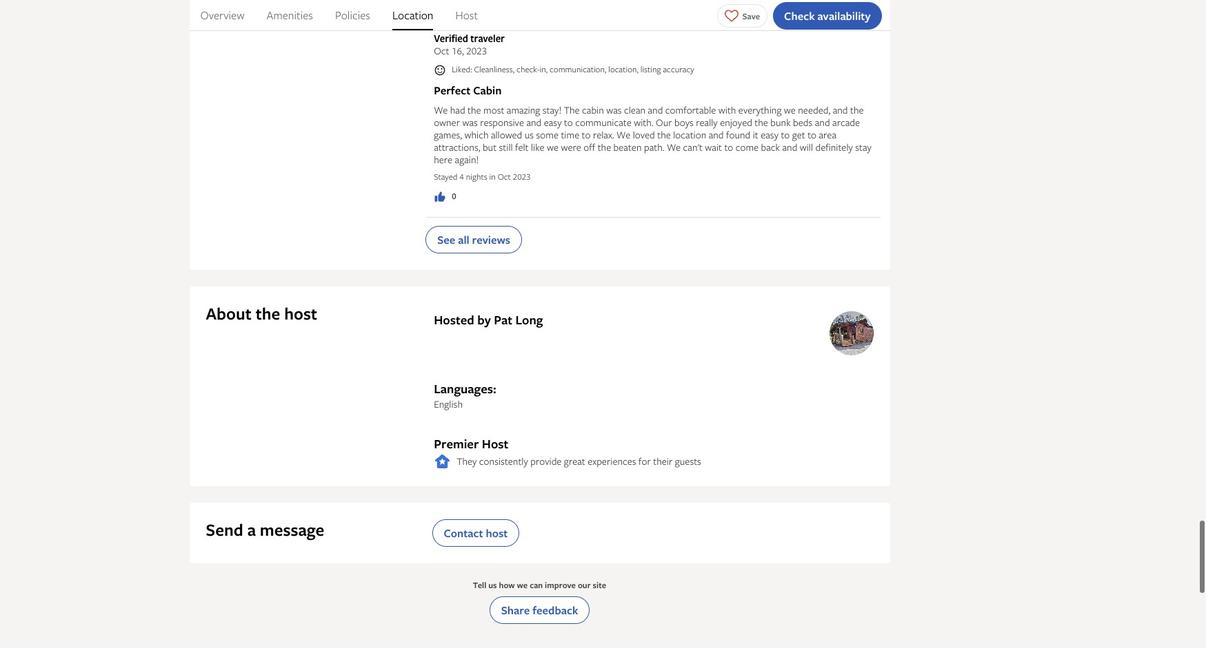 Task type: describe. For each thing, give the bounding box(es) containing it.
with.
[[634, 116, 654, 129]]

0 horizontal spatial host
[[284, 302, 317, 325]]

2023 inside 5/5 excellent verified traveler oct 16, 2023
[[466, 44, 487, 57]]

oct for excellent
[[434, 44, 449, 57]]

to right stay!
[[564, 116, 573, 129]]

verified
[[434, 32, 468, 45]]

all
[[458, 232, 469, 247]]

the right loved
[[657, 128, 671, 141]]

policies
[[335, 8, 370, 23]]

contact host
[[444, 526, 508, 541]]

nights
[[466, 171, 487, 182]]

0 horizontal spatial host
[[456, 8, 478, 23]]

beds
[[793, 116, 813, 129]]

how
[[499, 580, 515, 591]]

see all reviews button
[[426, 226, 522, 253]]

overview
[[200, 8, 245, 23]]

off
[[584, 140, 595, 153]]

the up stay
[[850, 103, 864, 116]]

the right 'off'
[[598, 140, 611, 153]]

traveler
[[471, 32, 505, 45]]

time
[[561, 128, 579, 141]]

beaten
[[614, 140, 642, 153]]

oct for 4
[[498, 171, 511, 182]]

hosted
[[434, 311, 474, 329]]

area
[[819, 128, 837, 141]]

long
[[515, 311, 543, 329]]

experiences
[[588, 455, 636, 468]]

their
[[653, 455, 673, 468]]

and right needed,
[[833, 103, 848, 116]]

they consistently provide great experiences for their guests
[[457, 455, 701, 468]]

0 vertical spatial we
[[784, 103, 796, 116]]

reviews
[[472, 232, 511, 247]]

here
[[434, 153, 453, 166]]

can
[[530, 580, 543, 591]]

everything
[[739, 103, 782, 116]]

guests
[[675, 455, 701, 468]]

improve
[[545, 580, 576, 591]]

see all reviews
[[437, 232, 511, 247]]

liked:
[[452, 63, 472, 75]]

us inside perfect cabin we had the most amazing stay! the cabin was clean and comfortable with everything we needed, and the owner was responsive and easy to communicate with. our boys really enjoyed the bunk beds and arcade games, which allowed us some time to relax. we loved the location and found it easy to get to area attractions, but still felt like we were off the beaten path. we can't wait to come back and will definitely stay here again!
[[525, 128, 534, 141]]

amenities
[[267, 8, 313, 23]]

perfect
[[434, 82, 471, 98]]

attractions,
[[434, 140, 480, 153]]

the right had on the left of page
[[468, 103, 481, 116]]

communicate
[[575, 116, 632, 129]]

share
[[501, 603, 530, 618]]

and right beds
[[815, 116, 830, 129]]

with
[[719, 103, 736, 116]]

overview link
[[200, 0, 245, 30]]

excellent
[[453, 9, 504, 26]]

communication,
[[550, 63, 606, 75]]

share feedback link
[[489, 597, 590, 625]]

contact
[[444, 526, 483, 541]]

the
[[564, 103, 580, 116]]

contact host link
[[432, 520, 520, 547]]

medium image
[[434, 191, 446, 203]]

some
[[536, 128, 559, 141]]

relax.
[[593, 128, 614, 141]]

they
[[457, 455, 477, 468]]

perfect cabin we had the most amazing stay! the cabin was clean and comfortable with everything we needed, and the owner was responsive and easy to communicate with. our boys really enjoyed the bunk beds and arcade games, which allowed us some time to relax. we loved the location and found it easy to get to area attractions, but still felt like we were off the beaten path. we can't wait to come back and will definitely stay here again!
[[434, 82, 872, 166]]

0 button
[[434, 190, 456, 203]]

comfortable
[[665, 103, 716, 116]]

games,
[[434, 128, 462, 141]]

pat
[[494, 311, 512, 329]]

stayed
[[434, 171, 458, 182]]

like
[[531, 140, 545, 153]]

small image
[[434, 64, 446, 76]]

list containing overview
[[189, 0, 890, 30]]

enjoyed
[[720, 116, 752, 129]]

a
[[247, 519, 256, 542]]

get
[[792, 128, 805, 141]]

in
[[489, 171, 496, 182]]

stayed 4 nights in oct 2023
[[434, 171, 531, 182]]

and left found at the top of the page
[[709, 128, 724, 141]]

to right get
[[808, 128, 817, 141]]

premier
[[434, 436, 479, 453]]

which
[[464, 128, 489, 141]]

english
[[434, 398, 463, 411]]

check
[[784, 8, 815, 23]]

felt
[[515, 140, 529, 153]]

0 horizontal spatial easy
[[544, 116, 562, 129]]

2 horizontal spatial we
[[667, 140, 681, 153]]

send
[[206, 519, 243, 542]]

about
[[206, 302, 252, 325]]

to right wait
[[724, 140, 733, 153]]

owner
[[434, 116, 460, 129]]

0 horizontal spatial was
[[462, 116, 478, 129]]



Task type: vqa. For each thing, say whether or not it's contained in the screenshot.
host
yes



Task type: locate. For each thing, give the bounding box(es) containing it.
had
[[450, 103, 465, 116]]

us left some
[[525, 128, 534, 141]]

will
[[800, 140, 813, 153]]

cleanliness,
[[474, 63, 515, 75]]

send a message
[[206, 519, 324, 542]]

stay!
[[543, 103, 562, 116]]

us right tell
[[488, 580, 497, 591]]

were
[[561, 140, 581, 153]]

arcade
[[832, 116, 860, 129]]

the right about
[[256, 302, 280, 325]]

0 vertical spatial oct
[[434, 44, 449, 57]]

tell
[[473, 580, 486, 591]]

2 horizontal spatial we
[[784, 103, 796, 116]]

oct right in
[[498, 171, 511, 182]]

about the host
[[206, 302, 317, 325]]

1 horizontal spatial host
[[482, 436, 509, 453]]

0 vertical spatial us
[[525, 128, 534, 141]]

liked: cleanliness, check-in, communication, location, listing accuracy
[[452, 63, 694, 75]]

host up consistently
[[482, 436, 509, 453]]

check-
[[517, 63, 540, 75]]

our
[[578, 580, 591, 591]]

oct
[[434, 44, 449, 57], [498, 171, 511, 182]]

location link
[[392, 0, 433, 30]]

found
[[726, 128, 751, 141]]

availability
[[818, 8, 871, 23]]

consistently
[[479, 455, 528, 468]]

amazing
[[507, 103, 540, 116]]

feedback
[[533, 603, 578, 618]]

to right time
[[582, 128, 591, 141]]

1 vertical spatial 2023
[[513, 171, 531, 182]]

loved
[[633, 128, 655, 141]]

1 horizontal spatial was
[[606, 103, 622, 116]]

we left needed,
[[784, 103, 796, 116]]

accuracy
[[663, 63, 694, 75]]

we right like
[[547, 140, 559, 153]]

and right clean
[[648, 103, 663, 116]]

2023 right 16,
[[466, 44, 487, 57]]

premier host image
[[434, 454, 451, 470]]

2 vertical spatial we
[[517, 580, 528, 591]]

oct inside 5/5 excellent verified traveler oct 16, 2023
[[434, 44, 449, 57]]

0 vertical spatial host
[[284, 302, 317, 325]]

listing
[[641, 63, 661, 75]]

location,
[[608, 63, 639, 75]]

the left bunk
[[755, 116, 768, 129]]

and
[[648, 103, 663, 116], [833, 103, 848, 116], [526, 116, 542, 129], [815, 116, 830, 129], [709, 128, 724, 141], [782, 140, 798, 153]]

0 horizontal spatial us
[[488, 580, 497, 591]]

we right relax.
[[617, 128, 631, 141]]

2023 right in
[[513, 171, 531, 182]]

0
[[452, 190, 456, 202]]

1 vertical spatial us
[[488, 580, 497, 591]]

share feedback
[[501, 603, 578, 618]]

path.
[[644, 140, 665, 153]]

check availability
[[784, 8, 871, 23]]

policies link
[[335, 0, 370, 30]]

host
[[456, 8, 478, 23], [482, 436, 509, 453]]

for
[[639, 455, 651, 468]]

1 horizontal spatial easy
[[761, 128, 779, 141]]

1 horizontal spatial host
[[486, 526, 508, 541]]

amenities link
[[267, 0, 313, 30]]

1 horizontal spatial we
[[617, 128, 631, 141]]

in,
[[540, 63, 548, 75]]

great
[[564, 455, 585, 468]]

come
[[736, 140, 759, 153]]

1 vertical spatial oct
[[498, 171, 511, 182]]

really
[[696, 116, 718, 129]]

allowed
[[491, 128, 522, 141]]

0 vertical spatial 2023
[[466, 44, 487, 57]]

save button
[[717, 4, 768, 27]]

0 horizontal spatial oct
[[434, 44, 449, 57]]

boys
[[675, 116, 694, 129]]

4
[[460, 171, 464, 182]]

again!
[[455, 153, 479, 166]]

we left can't
[[667, 140, 681, 153]]

location
[[673, 128, 706, 141]]

tell us how we can improve our site
[[473, 580, 606, 591]]

easy right it
[[761, 128, 779, 141]]

we left can
[[517, 580, 528, 591]]

needed,
[[798, 103, 831, 116]]

0 horizontal spatial we
[[434, 103, 448, 116]]

host inside contact host link
[[486, 526, 508, 541]]

0 horizontal spatial 2023
[[466, 44, 487, 57]]

1 horizontal spatial 2023
[[513, 171, 531, 182]]

cabin
[[582, 103, 604, 116]]

still
[[499, 140, 513, 153]]

1 vertical spatial host
[[486, 526, 508, 541]]

was right owner
[[462, 116, 478, 129]]

but
[[483, 140, 497, 153]]

2023
[[466, 44, 487, 57], [513, 171, 531, 182]]

and left stay!
[[526, 116, 542, 129]]

wait
[[705, 140, 722, 153]]

0 horizontal spatial we
[[517, 580, 528, 591]]

message
[[260, 519, 324, 542]]

we
[[784, 103, 796, 116], [547, 140, 559, 153], [517, 580, 528, 591]]

host
[[284, 302, 317, 325], [486, 526, 508, 541]]

we left had on the left of page
[[434, 103, 448, 116]]

stay
[[855, 140, 872, 153]]

was
[[606, 103, 622, 116], [462, 116, 478, 129]]

see
[[437, 232, 455, 247]]

us
[[525, 128, 534, 141], [488, 580, 497, 591]]

easy
[[544, 116, 562, 129], [761, 128, 779, 141]]

most
[[484, 103, 504, 116]]

bunk
[[771, 116, 791, 129]]

responsive
[[480, 116, 524, 129]]

5/5
[[434, 9, 450, 26]]

back
[[761, 140, 780, 153]]

host right 5/5
[[456, 8, 478, 23]]

0 vertical spatial host
[[456, 8, 478, 23]]

provide
[[531, 455, 562, 468]]

and left will
[[782, 140, 798, 153]]

check availability button
[[773, 2, 882, 29]]

list
[[189, 0, 890, 30]]

easy left the
[[544, 116, 562, 129]]

oct left 16,
[[434, 44, 449, 57]]

to left get
[[781, 128, 790, 141]]

1 horizontal spatial we
[[547, 140, 559, 153]]

1 vertical spatial we
[[547, 140, 559, 153]]

clean
[[624, 103, 646, 116]]

was left clean
[[606, 103, 622, 116]]

host profile image image
[[829, 311, 873, 356]]

1 horizontal spatial oct
[[498, 171, 511, 182]]

our
[[656, 116, 672, 129]]

it
[[753, 128, 758, 141]]

1 horizontal spatial us
[[525, 128, 534, 141]]

cabin
[[473, 82, 502, 98]]

1 vertical spatial host
[[482, 436, 509, 453]]

by
[[477, 311, 491, 329]]

location
[[392, 8, 433, 23]]



